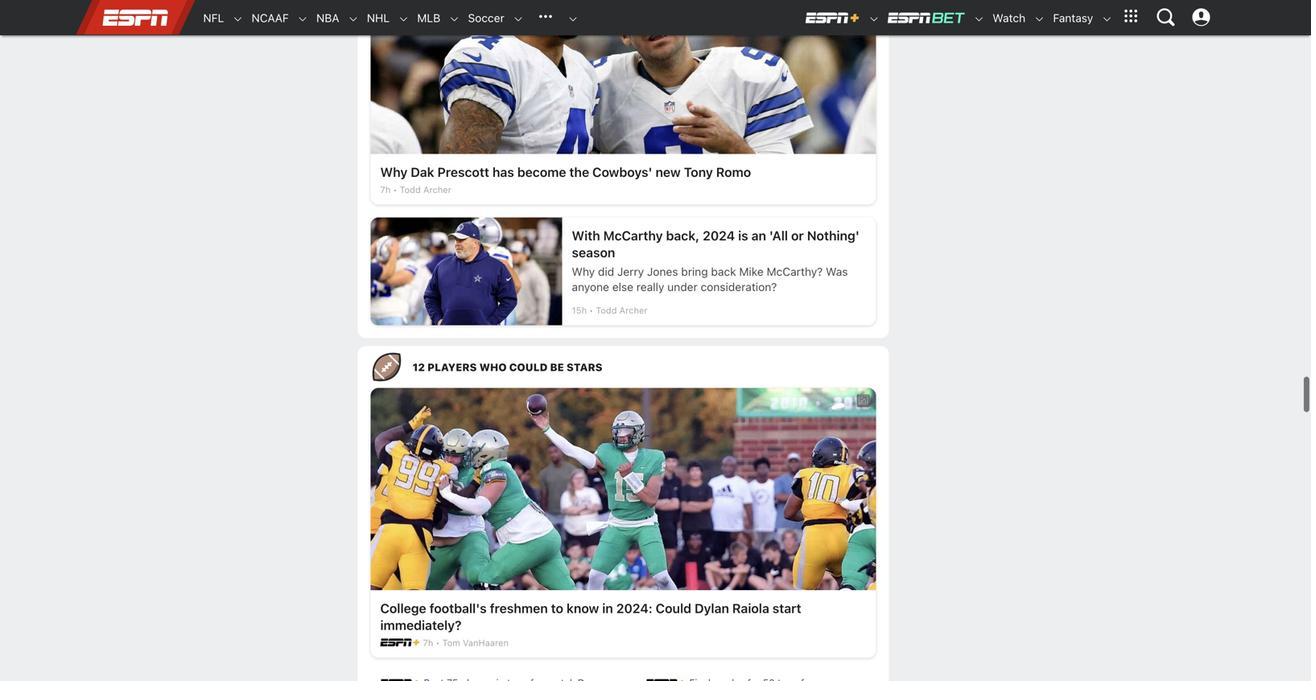 Task type: locate. For each thing, give the bounding box(es) containing it.
tony
[[684, 165, 713, 180]]

an
[[751, 228, 766, 244]]

consideration?
[[701, 281, 777, 294]]

else
[[612, 281, 633, 294]]

mike
[[739, 265, 764, 279]]

1 horizontal spatial why
[[572, 265, 595, 279]]

1 vertical spatial todd archer
[[596, 306, 648, 316]]

be
[[550, 362, 564, 374]]

todd down dak
[[400, 185, 421, 195]]

0 vertical spatial 7h
[[380, 185, 391, 195]]

todd
[[400, 185, 421, 195], [596, 306, 617, 316]]

todd archer down dak
[[400, 185, 451, 195]]

soccer
[[468, 11, 504, 25]]

college
[[380, 601, 426, 617]]

know
[[567, 601, 599, 617]]

watch link
[[985, 1, 1026, 35]]

1 vertical spatial 7h
[[423, 638, 433, 649]]

become
[[517, 165, 566, 180]]

start
[[773, 601, 801, 617]]

0 vertical spatial archer
[[423, 185, 451, 195]]

0 horizontal spatial todd archer
[[400, 185, 451, 195]]

todd archer
[[400, 185, 451, 195], [596, 306, 648, 316]]

archer
[[423, 185, 451, 195], [619, 306, 648, 316]]

12 players who could be stars
[[412, 362, 603, 374]]

with mccarthy back, 2024 is an 'all or nothing' season why did jerry jones bring back mike mccarthy? was anyone else really under consideration?
[[572, 228, 859, 294]]

15h
[[572, 306, 587, 316]]

why dak prescott has become the cowboys' new tony romo
[[380, 165, 751, 180]]

why left dak
[[380, 165, 408, 180]]

0 horizontal spatial 7h
[[380, 185, 391, 195]]

1 vertical spatial todd
[[596, 306, 617, 316]]

1 vertical spatial archer
[[619, 306, 648, 316]]

jerry
[[617, 265, 644, 279]]

why
[[380, 165, 408, 180], [572, 265, 595, 279]]

tom
[[442, 638, 460, 649]]

0 vertical spatial todd
[[400, 185, 421, 195]]

1 horizontal spatial todd archer
[[596, 306, 648, 316]]

'all
[[769, 228, 788, 244]]

archer for 15h
[[619, 306, 648, 316]]

7h
[[380, 185, 391, 195], [423, 638, 433, 649]]

tom vanhaaren
[[442, 638, 509, 649]]

jones
[[647, 265, 678, 279]]

todd archer down else
[[596, 306, 648, 316]]

mccarthy?
[[767, 265, 823, 279]]

todd archer for 15h
[[596, 306, 648, 316]]

0 horizontal spatial why
[[380, 165, 408, 180]]

football's
[[430, 601, 487, 617]]

0 vertical spatial todd archer
[[400, 185, 451, 195]]

1 horizontal spatial todd
[[596, 306, 617, 316]]

watch
[[993, 11, 1026, 25]]

2024
[[703, 228, 735, 244]]

why up "anyone"
[[572, 265, 595, 279]]

cowboys'
[[592, 165, 652, 180]]

vanhaaren
[[463, 638, 509, 649]]

0 horizontal spatial todd
[[400, 185, 421, 195]]

nhl
[[367, 11, 390, 25]]

archer down else
[[619, 306, 648, 316]]

nba
[[316, 11, 339, 25]]

season
[[572, 245, 615, 260]]

anyone
[[572, 281, 609, 294]]

stars
[[567, 362, 603, 374]]

todd for 15h
[[596, 306, 617, 316]]

todd right 15h
[[596, 306, 617, 316]]

under
[[667, 281, 698, 294]]

has
[[492, 165, 514, 180]]

1 vertical spatial why
[[572, 265, 595, 279]]

archer down dak
[[423, 185, 451, 195]]

mlb
[[417, 11, 440, 25]]

back
[[711, 265, 736, 279]]

1 horizontal spatial archer
[[619, 306, 648, 316]]

12
[[412, 362, 425, 374]]

0 horizontal spatial archer
[[423, 185, 451, 195]]



Task type: vqa. For each thing, say whether or not it's contained in the screenshot.
the bottom 7h
yes



Task type: describe. For each thing, give the bounding box(es) containing it.
or
[[791, 228, 804, 244]]

0 vertical spatial why
[[380, 165, 408, 180]]

soccer link
[[460, 1, 504, 35]]

immediately?
[[380, 618, 462, 634]]

raiola
[[732, 601, 769, 617]]

nfl
[[203, 11, 224, 25]]

romo
[[716, 165, 751, 180]]

nfl link
[[195, 1, 224, 35]]

2024:
[[616, 601, 653, 617]]

with
[[572, 228, 600, 244]]

todd archer for 7h
[[400, 185, 451, 195]]

college football's freshmen to know in 2024: could dylan raiola start immediately?
[[380, 601, 801, 634]]

who
[[479, 362, 507, 374]]

prescott
[[437, 165, 489, 180]]

back,
[[666, 228, 700, 244]]

really
[[637, 281, 664, 294]]

freshmen
[[490, 601, 548, 617]]

in
[[602, 601, 613, 617]]

bring
[[681, 265, 708, 279]]

fantasy
[[1053, 11, 1093, 25]]

ncaaf link
[[244, 1, 289, 35]]

archer for 7h
[[423, 185, 451, 195]]

new
[[656, 165, 681, 180]]

was
[[826, 265, 848, 279]]

todd for 7h
[[400, 185, 421, 195]]

did
[[598, 265, 614, 279]]

ncaaf
[[252, 11, 289, 25]]

to
[[551, 601, 563, 617]]

fantasy link
[[1045, 1, 1093, 35]]

is
[[738, 228, 748, 244]]

nothing'
[[807, 228, 859, 244]]

nba link
[[308, 1, 339, 35]]

the
[[569, 165, 589, 180]]

mccarthy
[[603, 228, 663, 244]]

dak
[[411, 165, 434, 180]]

could
[[656, 601, 691, 617]]

1 horizontal spatial 7h
[[423, 638, 433, 649]]

nhl link
[[359, 1, 390, 35]]

dylan
[[695, 601, 729, 617]]

players
[[427, 362, 477, 374]]

why inside with mccarthy back, 2024 is an 'all or nothing' season why did jerry jones bring back mike mccarthy? was anyone else really under consideration?
[[572, 265, 595, 279]]

mlb link
[[409, 1, 440, 35]]

could
[[509, 362, 548, 374]]



